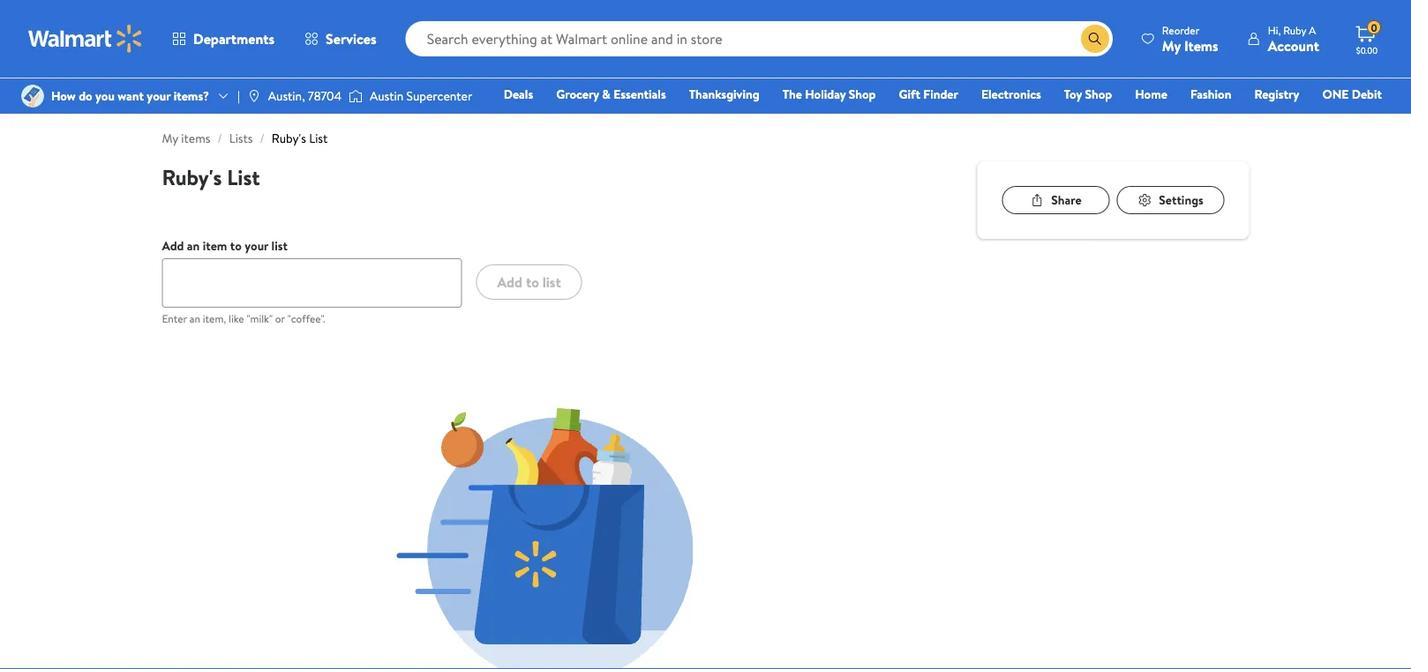 Task type: locate. For each thing, give the bounding box(es) containing it.
 image left how
[[21, 85, 44, 108]]

/ right lists
[[260, 130, 265, 147]]

0 vertical spatial your
[[147, 87, 171, 105]]

0 horizontal spatial my
[[162, 130, 178, 147]]

add an item to your list
[[162, 237, 288, 255]]

grocery & essentials link
[[548, 85, 674, 104]]

0 horizontal spatial ruby's
[[162, 162, 222, 192]]

$0.00
[[1357, 44, 1378, 56]]

an for enter
[[190, 311, 200, 326]]

add inside button
[[497, 273, 523, 292]]

walmart image
[[28, 25, 143, 53]]

1 horizontal spatial your
[[245, 237, 269, 255]]

list down 78704
[[309, 130, 328, 147]]

my items link
[[162, 130, 210, 147]]

shop right toy on the top right of the page
[[1085, 86, 1112, 103]]

an
[[187, 237, 200, 255], [190, 311, 200, 326]]

1 horizontal spatial shop
[[1085, 86, 1112, 103]]

an for add
[[187, 237, 200, 255]]

list
[[272, 237, 288, 255], [543, 273, 561, 292]]

hi,
[[1268, 23, 1281, 38]]

add
[[162, 237, 184, 255], [497, 273, 523, 292]]

reorder my items
[[1162, 23, 1219, 55]]

 image
[[247, 89, 261, 103]]

add for add an item to your list
[[162, 237, 184, 255]]

Walmart Site-Wide search field
[[406, 21, 1113, 56]]

/
[[218, 130, 222, 147], [260, 130, 265, 147]]

home link
[[1127, 85, 1176, 104]]

ruby's down austin,
[[272, 130, 306, 147]]

0 horizontal spatial list
[[227, 162, 260, 192]]

ruby's
[[272, 130, 306, 147], [162, 162, 222, 192]]

 image right 78704
[[349, 87, 363, 105]]

1 horizontal spatial add
[[497, 273, 523, 292]]

add for add to list
[[497, 273, 523, 292]]

1 vertical spatial to
[[526, 273, 539, 292]]

"coffee".
[[288, 311, 325, 326]]

fashion link
[[1183, 85, 1240, 104]]

walmart+ link
[[1322, 109, 1390, 128]]

registry
[[1255, 86, 1300, 103]]

0 vertical spatial my
[[1162, 36, 1181, 55]]

my inside reorder my items
[[1162, 36, 1181, 55]]

1 shop from the left
[[849, 86, 876, 103]]

shop
[[849, 86, 876, 103], [1085, 86, 1112, 103]]

toy shop link
[[1056, 85, 1120, 104]]

hi, ruby a account
[[1268, 23, 1320, 55]]

0 horizontal spatial list
[[272, 237, 288, 255]]

my left "items"
[[1162, 36, 1181, 55]]

my
[[1162, 36, 1181, 55], [162, 130, 178, 147]]

0 vertical spatial to
[[230, 237, 242, 255]]

your for items?
[[147, 87, 171, 105]]

1 vertical spatial your
[[245, 237, 269, 255]]

1 vertical spatial add
[[497, 273, 523, 292]]

my left items
[[162, 130, 178, 147]]

account
[[1268, 36, 1320, 55]]

 image for how do you want your items?
[[21, 85, 44, 108]]

ruby's list link
[[272, 130, 328, 147]]

1 horizontal spatial ruby's
[[272, 130, 306, 147]]

0 horizontal spatial your
[[147, 87, 171, 105]]

item
[[203, 237, 227, 255]]

essentials
[[614, 86, 666, 103]]

your right want
[[147, 87, 171, 105]]

how
[[51, 87, 76, 105]]

ruby's down items
[[162, 162, 222, 192]]

home
[[1135, 86, 1168, 103]]

Add an item to your list text field
[[162, 259, 462, 308]]

want
[[118, 87, 144, 105]]

add to list
[[497, 273, 561, 292]]

ruby
[[1284, 23, 1307, 38]]

your right item
[[245, 237, 269, 255]]

/ left lists
[[218, 130, 222, 147]]

deals
[[504, 86, 533, 103]]

austin supercenter
[[370, 87, 473, 105]]

1 horizontal spatial to
[[526, 273, 539, 292]]

services
[[326, 29, 377, 49]]

items
[[181, 130, 210, 147]]

reorder
[[1162, 23, 1200, 38]]

 image
[[21, 85, 44, 108], [349, 87, 363, 105]]

my items / lists / ruby's list
[[162, 130, 328, 147]]

list
[[309, 130, 328, 147], [227, 162, 260, 192]]

departments button
[[157, 18, 290, 60]]

your
[[147, 87, 171, 105], [245, 237, 269, 255]]

the
[[783, 86, 802, 103]]

thanksgiving
[[689, 86, 760, 103]]

supercenter
[[407, 87, 473, 105]]

0 horizontal spatial add
[[162, 237, 184, 255]]

to
[[230, 237, 242, 255], [526, 273, 539, 292]]

the holiday shop
[[783, 86, 876, 103]]

austin
[[370, 87, 404, 105]]

1 horizontal spatial /
[[260, 130, 265, 147]]

&
[[602, 86, 611, 103]]

how do you want your items?
[[51, 87, 209, 105]]

0 vertical spatial add
[[162, 237, 184, 255]]

list inside button
[[543, 273, 561, 292]]

0 horizontal spatial /
[[218, 130, 222, 147]]

1 horizontal spatial list
[[309, 130, 328, 147]]

0 horizontal spatial shop
[[849, 86, 876, 103]]

settings button
[[1117, 186, 1225, 214]]

an left item
[[187, 237, 200, 255]]

an left item,
[[190, 311, 200, 326]]

1 horizontal spatial my
[[1162, 36, 1181, 55]]

1 horizontal spatial list
[[543, 273, 561, 292]]

austin,
[[268, 87, 305, 105]]

0 horizontal spatial  image
[[21, 85, 44, 108]]

deals link
[[496, 85, 541, 104]]

0 vertical spatial an
[[187, 237, 200, 255]]

"milk"
[[247, 311, 273, 326]]

your for list
[[245, 237, 269, 255]]

1 vertical spatial an
[[190, 311, 200, 326]]

1 vertical spatial list
[[543, 273, 561, 292]]

one
[[1323, 86, 1349, 103]]

add to list button
[[476, 265, 582, 300]]

1 horizontal spatial  image
[[349, 87, 363, 105]]

the holiday shop link
[[775, 85, 884, 104]]

0 vertical spatial list
[[309, 130, 328, 147]]

electronics
[[982, 86, 1041, 103]]

shop right holiday
[[849, 86, 876, 103]]

0
[[1371, 20, 1378, 35]]

one debit walmart+
[[1323, 86, 1382, 128]]

one debit link
[[1315, 85, 1390, 104]]

gift finder link
[[891, 85, 967, 104]]

0 vertical spatial ruby's
[[272, 130, 306, 147]]

list down 'my items / lists / ruby's list'
[[227, 162, 260, 192]]



Task type: describe. For each thing, give the bounding box(es) containing it.
services button
[[290, 18, 392, 60]]

gift
[[899, 86, 921, 103]]

items
[[1184, 36, 1219, 55]]

austin, 78704
[[268, 87, 342, 105]]

share button
[[1002, 186, 1110, 214]]

gift finder
[[899, 86, 959, 103]]

2 / from the left
[[260, 130, 265, 147]]

1 vertical spatial ruby's
[[162, 162, 222, 192]]

enter
[[162, 311, 187, 326]]

0 vertical spatial list
[[272, 237, 288, 255]]

lists link
[[229, 130, 253, 147]]

electronics link
[[974, 85, 1049, 104]]

1 vertical spatial my
[[162, 130, 178, 147]]

registry link
[[1247, 85, 1308, 104]]

grocery
[[556, 86, 599, 103]]

 image for austin supercenter
[[349, 87, 363, 105]]

|
[[237, 87, 240, 105]]

holiday
[[805, 86, 846, 103]]

do
[[79, 87, 92, 105]]

like
[[229, 311, 244, 326]]

1 / from the left
[[218, 130, 222, 147]]

to inside button
[[526, 273, 539, 292]]

a
[[1309, 23, 1316, 38]]

thanksgiving link
[[681, 85, 768, 104]]

fashion
[[1191, 86, 1232, 103]]

debit
[[1352, 86, 1382, 103]]

settings
[[1159, 192, 1204, 209]]

share
[[1052, 192, 1082, 209]]

lists
[[229, 130, 253, 147]]

item,
[[203, 311, 226, 326]]

toy
[[1064, 86, 1082, 103]]

walmart+
[[1330, 110, 1382, 128]]

ruby's list
[[162, 162, 260, 192]]

finder
[[924, 86, 959, 103]]

you
[[95, 87, 115, 105]]

78704
[[308, 87, 342, 105]]

2 shop from the left
[[1085, 86, 1112, 103]]

items?
[[174, 87, 209, 105]]

departments
[[193, 29, 275, 49]]

1 vertical spatial list
[[227, 162, 260, 192]]

Search search field
[[406, 21, 1113, 56]]

grocery & essentials
[[556, 86, 666, 103]]

search icon image
[[1088, 32, 1102, 46]]

toy shop
[[1064, 86, 1112, 103]]

or
[[275, 311, 285, 326]]

0 horizontal spatial to
[[230, 237, 242, 255]]

enter an item, like "milk" or "coffee".
[[162, 311, 325, 326]]



Task type: vqa. For each thing, say whether or not it's contained in the screenshot.
1st / from the left
yes



